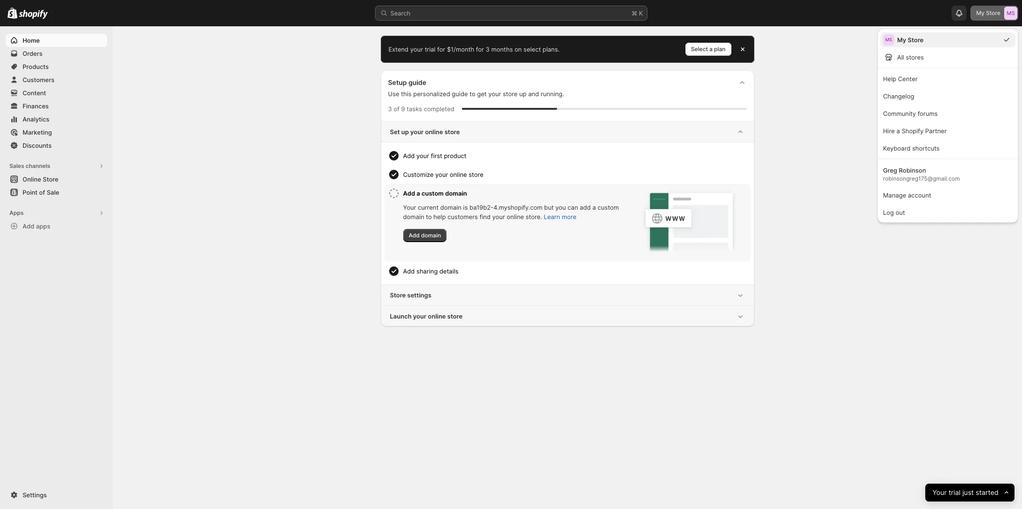 Task type: vqa. For each thing, say whether or not it's contained in the screenshot.
the bottom Your
yes



Task type: locate. For each thing, give the bounding box(es) containing it.
launch
[[390, 313, 412, 320]]

online down 4.myshopify.com
[[507, 213, 524, 221]]

guide left the get at the left
[[452, 90, 468, 98]]

0 vertical spatial of
[[394, 105, 400, 113]]

store settings
[[390, 292, 431, 299]]

store up "launch"
[[390, 292, 406, 299]]

add sharing details button
[[403, 262, 747, 281]]

product
[[444, 152, 467, 160]]

1 horizontal spatial 3
[[486, 46, 490, 53]]

online down settings
[[428, 313, 446, 320]]

set
[[390, 128, 400, 136]]

my inside menu
[[897, 36, 906, 44]]

for
[[437, 46, 445, 53], [476, 46, 484, 53]]

add for add sharing details
[[403, 268, 415, 275]]

1 horizontal spatial shopify image
[[19, 10, 48, 19]]

0 horizontal spatial up
[[401, 128, 409, 136]]

customers link
[[6, 73, 107, 86]]

of left 9
[[394, 105, 400, 113]]

robinson
[[899, 167, 926, 174]]

my store inside menu
[[897, 36, 924, 44]]

up right set
[[401, 128, 409, 136]]

store down details on the bottom left of the page
[[447, 313, 463, 320]]

your inside your current domain is ba19b2-4.myshopify.com but you can add a custom domain to help customers find your online store.
[[492, 213, 505, 221]]

1 vertical spatial of
[[39, 189, 45, 196]]

add down current
[[409, 232, 420, 239]]

sale
[[47, 189, 59, 196]]

0 vertical spatial my
[[976, 9, 985, 16]]

add inside add a custom domain dropdown button
[[403, 190, 415, 197]]

settings
[[23, 492, 47, 499]]

guide up this
[[409, 78, 426, 86]]

use this personalized guide to get your store up and running.
[[388, 90, 564, 98]]

1 vertical spatial custom
[[598, 204, 619, 211]]

trial left just
[[949, 489, 961, 497]]

products
[[23, 63, 49, 70]]

1 horizontal spatial of
[[394, 105, 400, 113]]

store inside menu
[[908, 36, 924, 44]]

setup guide
[[388, 78, 426, 86]]

of inside button
[[39, 189, 45, 196]]

for left the $1/month
[[437, 46, 445, 53]]

online
[[425, 128, 443, 136], [450, 171, 467, 178], [507, 213, 524, 221], [428, 313, 446, 320]]

up inside dropdown button
[[401, 128, 409, 136]]

0 horizontal spatial trial
[[425, 46, 436, 53]]

on
[[515, 46, 522, 53]]

0 vertical spatial up
[[519, 90, 527, 98]]

0 horizontal spatial to
[[426, 213, 432, 221]]

log out
[[883, 209, 905, 216]]

0 vertical spatial custom
[[422, 190, 444, 197]]

0 vertical spatial your
[[403, 204, 416, 211]]

domain up 'is'
[[445, 190, 467, 197]]

domain inside dropdown button
[[445, 190, 467, 197]]

custom up current
[[422, 190, 444, 197]]

to down current
[[426, 213, 432, 221]]

menu
[[878, 29, 1019, 223]]

online
[[23, 176, 41, 183]]

account
[[908, 192, 931, 199]]

apps button
[[6, 207, 107, 220]]

0 vertical spatial trial
[[425, 46, 436, 53]]

shopify image
[[8, 7, 17, 19], [19, 10, 48, 19]]

add inside add apps button
[[23, 223, 34, 230]]

add apps
[[23, 223, 50, 230]]

your right the get at the left
[[488, 90, 501, 98]]

add for add apps
[[23, 223, 34, 230]]

started
[[976, 489, 999, 497]]

domain down current
[[403, 213, 424, 221]]

your trial just started button
[[925, 484, 1015, 502]]

1 horizontal spatial to
[[470, 90, 476, 98]]

all
[[897, 54, 904, 61]]

your inside your current domain is ba19b2-4.myshopify.com but you can add a custom domain to help customers find your online store.
[[403, 204, 416, 211]]

1 vertical spatial to
[[426, 213, 432, 221]]

launch your online store button
[[381, 306, 754, 327]]

a right add
[[593, 204, 596, 211]]

0 vertical spatial 3
[[486, 46, 490, 53]]

my store up all stores
[[897, 36, 924, 44]]

1 vertical spatial up
[[401, 128, 409, 136]]

customize
[[403, 171, 434, 178]]

3 left 9
[[388, 105, 392, 113]]

finances
[[23, 102, 49, 110]]

menu containing my store
[[878, 29, 1019, 223]]

1 horizontal spatial my
[[976, 9, 985, 16]]

0 horizontal spatial for
[[437, 46, 445, 53]]

a left plan
[[710, 46, 713, 53]]

0 vertical spatial guide
[[409, 78, 426, 86]]

add up customize
[[403, 152, 415, 160]]

first
[[431, 152, 442, 160]]

a up current
[[417, 190, 420, 197]]

1 vertical spatial your
[[933, 489, 947, 497]]

extend your trial for $1/month for 3 months on select plans.
[[389, 46, 560, 53]]

your right extend at the left top of the page
[[410, 46, 423, 53]]

my store
[[976, 9, 1001, 16], [897, 36, 924, 44]]

a right hire
[[897, 127, 900, 135]]

my left my store icon
[[976, 9, 985, 16]]

add apps button
[[6, 220, 107, 233]]

1 vertical spatial my store
[[897, 36, 924, 44]]

select a plan
[[691, 46, 726, 53]]

completed
[[424, 105, 454, 113]]

store up stores at the top right of the page
[[908, 36, 924, 44]]

help
[[434, 213, 446, 221]]

add your first product
[[403, 152, 467, 160]]

find
[[480, 213, 491, 221]]

select
[[524, 46, 541, 53]]

my right my store image
[[897, 36, 906, 44]]

0 horizontal spatial my store
[[897, 36, 924, 44]]

trial
[[425, 46, 436, 53], [949, 489, 961, 497]]

custom inside your current domain is ba19b2-4.myshopify.com but you can add a custom domain to help customers find your online store.
[[598, 204, 619, 211]]

your left just
[[933, 489, 947, 497]]

1 horizontal spatial guide
[[452, 90, 468, 98]]

store left my store icon
[[986, 9, 1001, 16]]

your for your trial just started
[[933, 489, 947, 497]]

k
[[639, 9, 643, 17]]

4.myshopify.com
[[494, 204, 543, 211]]

1 vertical spatial my
[[897, 36, 906, 44]]

a inside menu
[[897, 127, 900, 135]]

online down completed
[[425, 128, 443, 136]]

out
[[896, 209, 905, 216]]

1 horizontal spatial my store
[[976, 9, 1001, 16]]

store
[[986, 9, 1001, 16], [908, 36, 924, 44], [43, 176, 58, 183], [390, 292, 406, 299]]

my store image
[[883, 34, 895, 46]]

store
[[503, 90, 518, 98], [445, 128, 460, 136], [469, 171, 484, 178], [447, 313, 463, 320]]

add a custom domain element
[[403, 203, 627, 242]]

running.
[[541, 90, 564, 98]]

customers
[[23, 76, 54, 84]]

help
[[883, 75, 897, 83]]

add inside the add sharing details dropdown button
[[403, 268, 415, 275]]

orders link
[[6, 47, 107, 60]]

store inside "dropdown button"
[[390, 292, 406, 299]]

content
[[23, 89, 46, 97]]

1 horizontal spatial custom
[[598, 204, 619, 211]]

mark add a custom domain as done image
[[388, 188, 399, 199]]

store inside 'link'
[[43, 176, 58, 183]]

content link
[[6, 86, 107, 100]]

online down product
[[450, 171, 467, 178]]

select a plan link
[[686, 43, 731, 56]]

your left current
[[403, 204, 416, 211]]

changelog
[[883, 93, 914, 100]]

online store button
[[0, 173, 113, 186]]

trial left the $1/month
[[425, 46, 436, 53]]

up left and
[[519, 90, 527, 98]]

1 horizontal spatial your
[[933, 489, 947, 497]]

a
[[710, 46, 713, 53], [897, 127, 900, 135], [417, 190, 420, 197], [593, 204, 596, 211]]

hire a shopify partner
[[883, 127, 947, 135]]

community forums
[[883, 110, 938, 117]]

get
[[477, 90, 487, 98]]

to left the get at the left
[[470, 90, 476, 98]]

your inside your trial just started dropdown button
[[933, 489, 947, 497]]

domain down help
[[421, 232, 441, 239]]

manage
[[883, 192, 906, 199]]

1 vertical spatial guide
[[452, 90, 468, 98]]

add for add your first product
[[403, 152, 415, 160]]

store.
[[526, 213, 542, 221]]

greg
[[883, 167, 897, 174]]

my
[[976, 9, 985, 16], [897, 36, 906, 44]]

keyboard
[[883, 145, 911, 152]]

add left apps
[[23, 223, 34, 230]]

1 vertical spatial trial
[[949, 489, 961, 497]]

1 horizontal spatial trial
[[949, 489, 961, 497]]

0 horizontal spatial of
[[39, 189, 45, 196]]

0 horizontal spatial custom
[[422, 190, 444, 197]]

sales
[[9, 162, 24, 170]]

1 horizontal spatial for
[[476, 46, 484, 53]]

for right the $1/month
[[476, 46, 484, 53]]

my store left my store icon
[[976, 9, 1001, 16]]

add right mark add a custom domain as done icon
[[403, 190, 415, 197]]

custom right add
[[598, 204, 619, 211]]

of left sale
[[39, 189, 45, 196]]

your right "find"
[[492, 213, 505, 221]]

you
[[556, 204, 566, 211]]

add domain link
[[403, 229, 447, 242]]

add inside add domain link
[[409, 232, 420, 239]]

3
[[486, 46, 490, 53], [388, 105, 392, 113]]

0 horizontal spatial my
[[897, 36, 906, 44]]

a inside dropdown button
[[417, 190, 420, 197]]

0 horizontal spatial 3
[[388, 105, 392, 113]]

add left sharing
[[403, 268, 415, 275]]

add inside add your first product dropdown button
[[403, 152, 415, 160]]

to
[[470, 90, 476, 98], [426, 213, 432, 221]]

0 horizontal spatial your
[[403, 204, 416, 211]]

a for add
[[417, 190, 420, 197]]

add
[[403, 152, 415, 160], [403, 190, 415, 197], [23, 223, 34, 230], [409, 232, 420, 239], [403, 268, 415, 275]]

store up sale
[[43, 176, 58, 183]]

online store link
[[6, 173, 107, 186]]

3 left months
[[486, 46, 490, 53]]

your right "launch"
[[413, 313, 426, 320]]

discounts link
[[6, 139, 107, 152]]

my store image
[[1004, 7, 1018, 20]]



Task type: describe. For each thing, give the bounding box(es) containing it.
is
[[463, 204, 468, 211]]

of for sale
[[39, 189, 45, 196]]

domain up help
[[440, 204, 462, 211]]

robinsongreg175@gmail.com
[[883, 175, 960, 182]]

of for 9
[[394, 105, 400, 113]]

add a custom domain
[[403, 190, 467, 197]]

store up ba19b2- on the top
[[469, 171, 484, 178]]

point of sale link
[[6, 186, 107, 199]]

all stores link
[[880, 49, 1016, 65]]

setup
[[388, 78, 407, 86]]

your trial just started
[[933, 489, 999, 497]]

store left and
[[503, 90, 518, 98]]

plan
[[714, 46, 726, 53]]

home link
[[6, 34, 107, 47]]

discounts
[[23, 142, 52, 149]]

⌘
[[632, 9, 637, 17]]

center
[[898, 75, 918, 83]]

customize your online store button
[[403, 165, 747, 184]]

channels
[[26, 162, 50, 170]]

your down first
[[435, 171, 448, 178]]

9
[[401, 105, 405, 113]]

apps
[[9, 209, 24, 216]]

add your first product button
[[403, 147, 747, 165]]

sharing
[[417, 268, 438, 275]]

store up product
[[445, 128, 460, 136]]

help center link
[[880, 71, 1016, 86]]

log
[[883, 209, 894, 216]]

add for add a custom domain
[[403, 190, 415, 197]]

can
[[568, 204, 578, 211]]

0 vertical spatial to
[[470, 90, 476, 98]]

analytics link
[[6, 113, 107, 126]]

personalized
[[413, 90, 450, 98]]

customers
[[448, 213, 478, 221]]

1 vertical spatial 3
[[388, 105, 392, 113]]

1 for from the left
[[437, 46, 445, 53]]

0 vertical spatial my store
[[976, 9, 1001, 16]]

to inside your current domain is ba19b2-4.myshopify.com but you can add a custom domain to help customers find your online store.
[[426, 213, 432, 221]]

community forums link
[[880, 106, 1016, 121]]

your current domain is ba19b2-4.myshopify.com but you can add a custom domain to help customers find your online store.
[[403, 204, 619, 221]]

forums
[[918, 110, 938, 117]]

use
[[388, 90, 399, 98]]

add for add domain
[[409, 232, 420, 239]]

2 for from the left
[[476, 46, 484, 53]]

a for select
[[710, 46, 713, 53]]

1 horizontal spatial up
[[519, 90, 527, 98]]

hire a shopify partner link
[[880, 123, 1016, 139]]

shortcuts
[[912, 145, 940, 152]]

manage account
[[883, 192, 931, 199]]

your left first
[[417, 152, 429, 160]]

add domain
[[409, 232, 441, 239]]

marketing
[[23, 129, 52, 136]]

a inside your current domain is ba19b2-4.myshopify.com but you can add a custom domain to help customers find your online store.
[[593, 204, 596, 211]]

a for hire
[[897, 127, 900, 135]]

and
[[528, 90, 539, 98]]

launch your online store
[[390, 313, 463, 320]]

set up your online store
[[390, 128, 460, 136]]

0 horizontal spatial shopify image
[[8, 7, 17, 19]]

sales channels
[[9, 162, 50, 170]]

set up your online store button
[[381, 122, 754, 142]]

products link
[[6, 60, 107, 73]]

learn
[[544, 213, 560, 221]]

plans.
[[543, 46, 560, 53]]

community
[[883, 110, 916, 117]]

apps
[[36, 223, 50, 230]]

months
[[491, 46, 513, 53]]

more
[[562, 213, 577, 221]]

analytics
[[23, 116, 49, 123]]

custom inside dropdown button
[[422, 190, 444, 197]]

finances link
[[6, 100, 107, 113]]

point
[[23, 189, 38, 196]]

help center
[[883, 75, 918, 83]]

add
[[580, 204, 591, 211]]

changelog link
[[880, 88, 1016, 104]]

online inside your current domain is ba19b2-4.myshopify.com but you can add a custom domain to help customers find your online store.
[[507, 213, 524, 221]]

stores
[[906, 54, 924, 61]]

all stores
[[897, 54, 924, 61]]

point of sale button
[[0, 186, 113, 199]]

marketing link
[[6, 126, 107, 139]]

details
[[440, 268, 459, 275]]

just
[[963, 489, 974, 497]]

search
[[390, 9, 411, 17]]

$1/month
[[447, 46, 474, 53]]

home
[[23, 37, 40, 44]]

learn more link
[[544, 213, 577, 221]]

hire
[[883, 127, 895, 135]]

but
[[544, 204, 554, 211]]

your right set
[[410, 128, 424, 136]]

keyboard shortcuts
[[883, 145, 940, 152]]

tasks
[[407, 105, 422, 113]]

add a custom domain button
[[403, 184, 627, 203]]

trial inside your trial just started dropdown button
[[949, 489, 961, 497]]

keyboard shortcuts button
[[880, 140, 1016, 156]]

3 of 9 tasks completed
[[388, 105, 454, 113]]

log out button
[[880, 205, 1016, 220]]

online store
[[23, 176, 58, 183]]

extend
[[389, 46, 409, 53]]

partner
[[925, 127, 947, 135]]

manage account link
[[880, 187, 1016, 203]]

ba19b2-
[[470, 204, 494, 211]]

your for your current domain is ba19b2-4.myshopify.com but you can add a custom domain to help customers find your online store.
[[403, 204, 416, 211]]

0 horizontal spatial guide
[[409, 78, 426, 86]]



